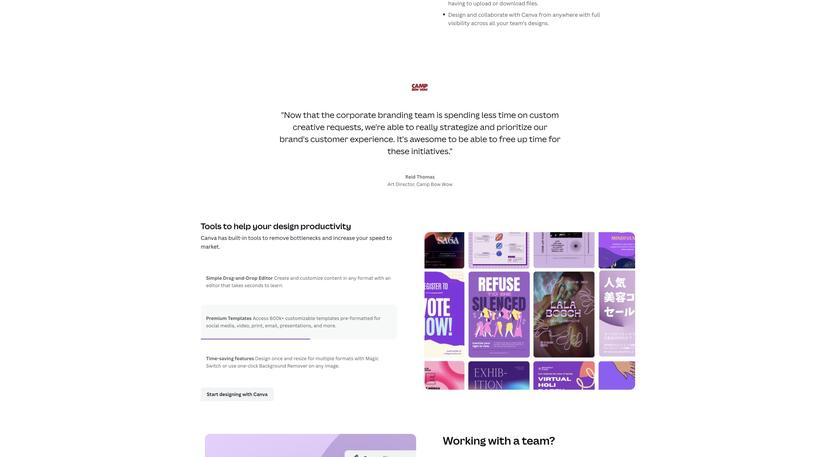 Task type: vqa. For each thing, say whether or not it's contained in the screenshot.
left the "in"
yes



Task type: describe. For each thing, give the bounding box(es) containing it.
with left a
[[488, 434, 511, 448]]

across
[[471, 20, 488, 27]]

brand's
[[280, 134, 309, 145]]

learn.
[[271, 283, 283, 289]]

600k+
[[270, 315, 284, 322]]

designs.
[[528, 20, 549, 27]]

editor
[[206, 283, 220, 289]]

0 vertical spatial time
[[498, 109, 516, 120]]

working
[[443, 434, 486, 448]]

and-
[[236, 275, 246, 282]]

spending
[[444, 109, 480, 120]]

simple drag-and-drop editor
[[206, 275, 273, 282]]

with up team's
[[509, 11, 520, 18]]

time-saving features
[[206, 356, 255, 362]]

help
[[234, 221, 251, 232]]

create
[[274, 275, 289, 282]]

team?
[[522, 434, 555, 448]]

1 vertical spatial time
[[529, 134, 547, 145]]

bow
[[431, 181, 441, 188]]

drag-
[[223, 275, 236, 282]]

branding
[[378, 109, 413, 120]]

has
[[218, 235, 227, 242]]

one-
[[238, 363, 248, 369]]

seconds
[[245, 283, 263, 289]]

simple
[[206, 275, 222, 282]]

media,
[[220, 323, 236, 329]]

customize
[[300, 275, 323, 282]]

director,
[[396, 181, 415, 188]]

to right speed on the bottom left
[[387, 235, 392, 242]]

team
[[415, 109, 435, 120]]

content
[[324, 275, 342, 282]]

free
[[499, 134, 516, 145]]

formats
[[336, 356, 353, 362]]

strategize
[[440, 121, 478, 132]]

and inside the design once and resize for multiple formats with magic switch or use one-click background remover on any image.
[[284, 356, 292, 362]]

takes
[[232, 283, 243, 289]]

customer
[[311, 134, 348, 145]]

multiple
[[316, 356, 334, 362]]

any inside the design once and resize for multiple formats with magic switch or use one-click background remover on any image.
[[316, 363, 324, 369]]

design for and
[[448, 11, 466, 18]]

design
[[273, 221, 299, 232]]

presentations,
[[280, 323, 312, 329]]

templates
[[228, 315, 252, 322]]

increase
[[333, 235, 355, 242]]

to left free
[[489, 134, 497, 145]]

initiatives."
[[411, 146, 453, 157]]

bottlenecks
[[290, 235, 321, 242]]

experience.
[[350, 134, 395, 145]]

social
[[206, 323, 219, 329]]

and inside tools to help your design productivity canva has built-in tools to remove bottlenecks and increase your speed to market.
[[322, 235, 332, 242]]

collaborate
[[478, 11, 508, 18]]

we're
[[365, 121, 385, 132]]

be
[[459, 134, 469, 145]]

image.
[[325, 363, 340, 369]]

for inside the design once and resize for multiple formats with magic switch or use one-click background remover on any image.
[[308, 356, 315, 362]]

drop
[[246, 275, 258, 282]]

use
[[228, 363, 236, 369]]

prioritize
[[497, 121, 532, 132]]

to left be
[[448, 134, 457, 145]]

really
[[416, 121, 438, 132]]

in inside create and customize content in any format with an editor that takes seconds to learn.
[[343, 275, 347, 282]]

design once and resize for multiple formats with magic switch or use one-click background remover on any image.
[[206, 356, 379, 369]]

to up it's
[[406, 121, 414, 132]]

"now
[[281, 109, 301, 120]]

for inside access 600k+ customizable templates pre-formatted for social media, video, print, email, presentations, and more.
[[374, 315, 381, 322]]

reid
[[405, 174, 416, 180]]

working with a team?
[[443, 434, 555, 448]]

full
[[592, 11, 600, 18]]

templates
[[316, 315, 339, 322]]

anywhere
[[553, 11, 578, 18]]

custom
[[530, 109, 559, 120]]

formatted
[[350, 315, 373, 322]]

all
[[489, 20, 495, 27]]

1 vertical spatial able
[[470, 134, 487, 145]]

tools to help your design productivity canva has built-in tools to remove bottlenecks and increase your speed to market.
[[201, 221, 392, 250]]

background
[[259, 363, 286, 369]]

it's
[[397, 134, 408, 145]]

and inside access 600k+ customizable templates pre-formatted for social media, video, print, email, presentations, and more.
[[314, 323, 322, 329]]

to right tools
[[263, 235, 268, 242]]

for inside "now that the corporate branding team is spending less time on custom creative requests, we're able to really strategize and prioritize our brand's customer experience. it's awesome to be able to free up time for these initiatives."
[[549, 134, 561, 145]]

print,
[[252, 323, 264, 329]]

or
[[222, 363, 227, 369]]

an
[[385, 275, 391, 282]]

is
[[437, 109, 443, 120]]

speed
[[369, 235, 385, 242]]

premium templates
[[206, 315, 253, 322]]

your inside design and collaborate with canva from anywhere with full visibility across all your team's designs.
[[497, 20, 509, 27]]

these
[[388, 146, 410, 157]]

market.
[[201, 243, 220, 250]]

resize
[[294, 356, 307, 362]]



Task type: locate. For each thing, give the bounding box(es) containing it.
any left format
[[348, 275, 357, 282]]

camp
[[416, 181, 430, 188]]

format
[[358, 275, 373, 282]]

requests,
[[327, 121, 363, 132]]

and inside design and collaborate with canva from anywhere with full visibility across all your team's designs.
[[467, 11, 477, 18]]

1 horizontal spatial time
[[529, 134, 547, 145]]

corporate
[[336, 109, 376, 120]]

and inside create and customize content in any format with an editor that takes seconds to learn.
[[290, 275, 299, 282]]

time down our
[[529, 134, 547, 145]]

up
[[517, 134, 528, 145]]

features
[[235, 356, 254, 362]]

and inside "now that the corporate branding team is spending less time on custom creative requests, we're able to really strategize and prioritize our brand's customer experience. it's awesome to be able to free up time for these initiatives."
[[480, 121, 495, 132]]

design inside design and collaborate with canva from anywhere with full visibility across all your team's designs.
[[448, 11, 466, 18]]

canva inside tools to help your design productivity canva has built-in tools to remove bottlenecks and increase your speed to market.
[[201, 235, 217, 242]]

0 vertical spatial for
[[549, 134, 561, 145]]

1 horizontal spatial in
[[343, 275, 347, 282]]

on inside "now that the corporate branding team is spending less time on custom creative requests, we're able to really strategize and prioritize our brand's customer experience. it's awesome to be able to free up time for these initiatives."
[[518, 109, 528, 120]]

time-
[[206, 356, 219, 362]]

and up across
[[467, 11, 477, 18]]

team's
[[510, 20, 527, 27]]

switch
[[206, 363, 221, 369]]

canva up designs.
[[522, 11, 538, 18]]

pre-
[[340, 315, 350, 322]]

design up background
[[255, 356, 271, 362]]

0 vertical spatial able
[[387, 121, 404, 132]]

2 horizontal spatial your
[[497, 20, 509, 27]]

your right all
[[497, 20, 509, 27]]

create and customize content in any format with an editor that takes seconds to learn.
[[206, 275, 391, 289]]

a
[[513, 434, 520, 448]]

with
[[509, 11, 520, 18], [579, 11, 590, 18], [374, 275, 384, 282], [355, 356, 364, 362], [488, 434, 511, 448]]

your left speed on the bottom left
[[356, 235, 368, 242]]

design inside the design once and resize for multiple formats with magic switch or use one-click background remover on any image.
[[255, 356, 271, 362]]

1 vertical spatial in
[[343, 275, 347, 282]]

0 vertical spatial your
[[497, 20, 509, 27]]

1 vertical spatial for
[[374, 315, 381, 322]]

to up has
[[223, 221, 232, 232]]

video,
[[237, 323, 250, 329]]

design
[[448, 11, 466, 18], [255, 356, 271, 362]]

that inside create and customize content in any format with an editor that takes seconds to learn.
[[221, 283, 230, 289]]

built-
[[228, 235, 242, 242]]

in right content
[[343, 275, 347, 282]]

time up prioritize
[[498, 109, 516, 120]]

saving
[[219, 356, 234, 362]]

with inside create and customize content in any format with an editor that takes seconds to learn.
[[374, 275, 384, 282]]

that down drag-
[[221, 283, 230, 289]]

1 vertical spatial your
[[253, 221, 272, 232]]

2 vertical spatial for
[[308, 356, 315, 362]]

magic
[[365, 356, 379, 362]]

access 600k+ customizable templates pre-formatted for social media, video, print, email, presentations, and more.
[[206, 315, 381, 329]]

click
[[248, 363, 258, 369]]

for right the resize
[[308, 356, 315, 362]]

premium
[[206, 315, 227, 322]]

our
[[534, 121, 547, 132]]

able down "branding" on the left top of the page
[[387, 121, 404, 132]]

with left an
[[374, 275, 384, 282]]

2 vertical spatial your
[[356, 235, 368, 242]]

that inside "now that the corporate branding team is spending less time on custom creative requests, we're able to really strategize and prioritize our brand's customer experience. it's awesome to be able to free up time for these initiatives."
[[303, 109, 320, 120]]

design and collaborate with canva from anywhere with full visibility across all your team's designs.
[[448, 11, 600, 27]]

1 horizontal spatial canva
[[522, 11, 538, 18]]

1 horizontal spatial your
[[356, 235, 368, 242]]

art
[[388, 181, 395, 188]]

wow
[[442, 181, 453, 188]]

in
[[242, 235, 247, 242], [343, 275, 347, 282]]

with inside the design once and resize for multiple formats with magic switch or use one-click background remover on any image.
[[355, 356, 364, 362]]

access
[[253, 315, 269, 322]]

"now that the corporate branding team is spending less time on custom creative requests, we're able to really strategize and prioritize our brand's customer experience. it's awesome to be able to free up time for these initiatives."
[[280, 109, 561, 157]]

1 horizontal spatial for
[[374, 315, 381, 322]]

0 horizontal spatial that
[[221, 283, 230, 289]]

to
[[406, 121, 414, 132], [448, 134, 457, 145], [489, 134, 497, 145], [223, 221, 232, 232], [263, 235, 268, 242], [387, 235, 392, 242], [265, 283, 269, 289]]

ui - pro templates (8) image
[[424, 232, 635, 391]]

and down productivity
[[322, 235, 332, 242]]

on inside the design once and resize for multiple formats with magic switch or use one-click background remover on any image.
[[309, 363, 315, 369]]

1 vertical spatial on
[[309, 363, 315, 369]]

0 vertical spatial on
[[518, 109, 528, 120]]

0 vertical spatial canva
[[522, 11, 538, 18]]

0 horizontal spatial time
[[498, 109, 516, 120]]

able right be
[[470, 134, 487, 145]]

2 horizontal spatial for
[[549, 134, 561, 145]]

editor
[[259, 275, 273, 282]]

1 horizontal spatial on
[[518, 109, 528, 120]]

with for create and customize content in any format with an editor that takes seconds to learn.
[[374, 275, 384, 282]]

and right once
[[284, 356, 292, 362]]

creative
[[293, 121, 325, 132]]

design for once
[[255, 356, 271, 362]]

more.
[[323, 323, 336, 329]]

0 horizontal spatial any
[[316, 363, 324, 369]]

0 horizontal spatial your
[[253, 221, 272, 232]]

0 horizontal spatial canva
[[201, 235, 217, 242]]

email,
[[265, 323, 279, 329]]

able
[[387, 121, 404, 132], [470, 134, 487, 145]]

with for design once and resize for multiple formats with magic switch or use one-click background remover on any image.
[[355, 356, 364, 362]]

0 vertical spatial any
[[348, 275, 357, 282]]

1 horizontal spatial design
[[448, 11, 466, 18]]

0 horizontal spatial on
[[309, 363, 315, 369]]

remove
[[269, 235, 289, 242]]

for right formatted
[[374, 315, 381, 322]]

any inside create and customize content in any format with an editor that takes seconds to learn.
[[348, 275, 357, 282]]

0 vertical spatial in
[[242, 235, 247, 242]]

your up tools
[[253, 221, 272, 232]]

any
[[348, 275, 357, 282], [316, 363, 324, 369]]

to inside create and customize content in any format with an editor that takes seconds to learn.
[[265, 283, 269, 289]]

that
[[303, 109, 320, 120], [221, 283, 230, 289]]

reid thomas art director, camp bow wow
[[388, 174, 453, 188]]

0 horizontal spatial in
[[242, 235, 247, 242]]

1 horizontal spatial any
[[348, 275, 357, 282]]

that up creative
[[303, 109, 320, 120]]

on
[[518, 109, 528, 120], [309, 363, 315, 369]]

any down multiple
[[316, 363, 324, 369]]

on right 'remover'
[[309, 363, 315, 369]]

0 horizontal spatial for
[[308, 356, 315, 362]]

0 horizontal spatial able
[[387, 121, 404, 132]]

1 vertical spatial that
[[221, 283, 230, 289]]

camp bow wow image
[[412, 84, 428, 91]]

1 vertical spatial canva
[[201, 235, 217, 242]]

the
[[321, 109, 335, 120]]

canva inside design and collaborate with canva from anywhere with full visibility across all your team's designs.
[[522, 11, 538, 18]]

tools
[[248, 235, 261, 242]]

and down less
[[480, 121, 495, 132]]

time
[[498, 109, 516, 120], [529, 134, 547, 145]]

customizable
[[285, 315, 315, 322]]

1 horizontal spatial that
[[303, 109, 320, 120]]

1 vertical spatial design
[[255, 356, 271, 362]]

0 vertical spatial that
[[303, 109, 320, 120]]

visibility
[[448, 20, 470, 27]]

productivity
[[301, 221, 351, 232]]

in left tools
[[242, 235, 247, 242]]

in inside tools to help your design productivity canva has built-in tools to remove bottlenecks and increase your speed to market.
[[242, 235, 247, 242]]

once
[[272, 356, 283, 362]]

with left the full
[[579, 11, 590, 18]]

tools
[[201, 221, 222, 232]]

1 vertical spatial any
[[316, 363, 324, 369]]

1 horizontal spatial able
[[470, 134, 487, 145]]

less
[[482, 109, 497, 120]]

and right create on the bottom left
[[290, 275, 299, 282]]

design up visibility
[[448, 11, 466, 18]]

0 vertical spatial design
[[448, 11, 466, 18]]

with for design and collaborate with canva from anywhere with full visibility across all your team's designs.
[[579, 11, 590, 18]]

from
[[539, 11, 551, 18]]

to down "editor" at the bottom left
[[265, 283, 269, 289]]

0 horizontal spatial design
[[255, 356, 271, 362]]

with left magic
[[355, 356, 364, 362]]

and left more.
[[314, 323, 322, 329]]

on up prioritize
[[518, 109, 528, 120]]

for
[[549, 134, 561, 145], [374, 315, 381, 322], [308, 356, 315, 362]]

for down custom
[[549, 134, 561, 145]]

thomas
[[417, 174, 435, 180]]

canva up market.
[[201, 235, 217, 242]]



